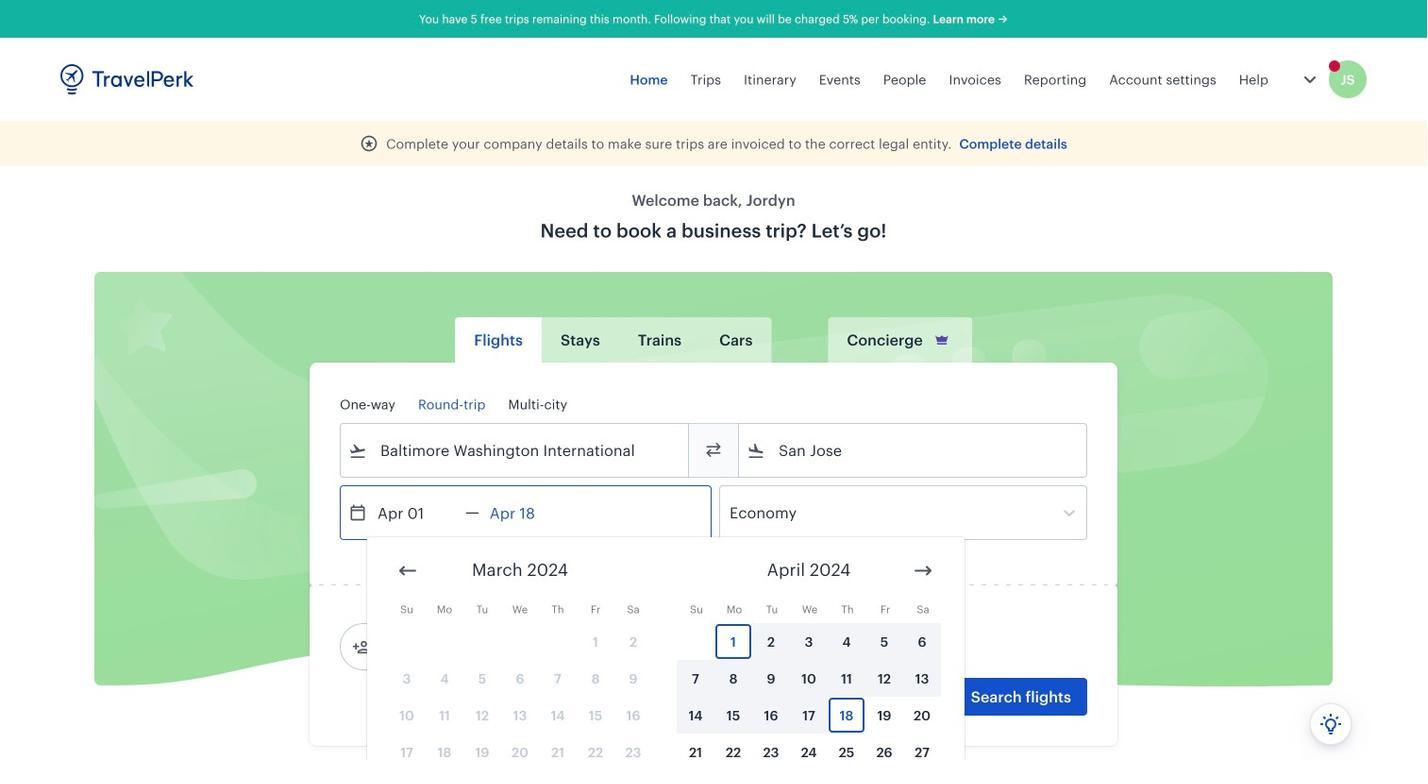 Task type: locate. For each thing, give the bounding box(es) containing it.
move forward to switch to the next month. image
[[912, 559, 935, 582]]

Depart text field
[[367, 486, 465, 539]]

Add first traveler search field
[[371, 632, 567, 662]]

From search field
[[367, 435, 664, 465]]



Task type: vqa. For each thing, say whether or not it's contained in the screenshot.
United Airlines image
no



Task type: describe. For each thing, give the bounding box(es) containing it.
move backward to switch to the previous month. image
[[397, 559, 419, 582]]

Return text field
[[479, 486, 578, 539]]

calendar application
[[367, 537, 1428, 760]]

To search field
[[766, 435, 1062, 465]]



